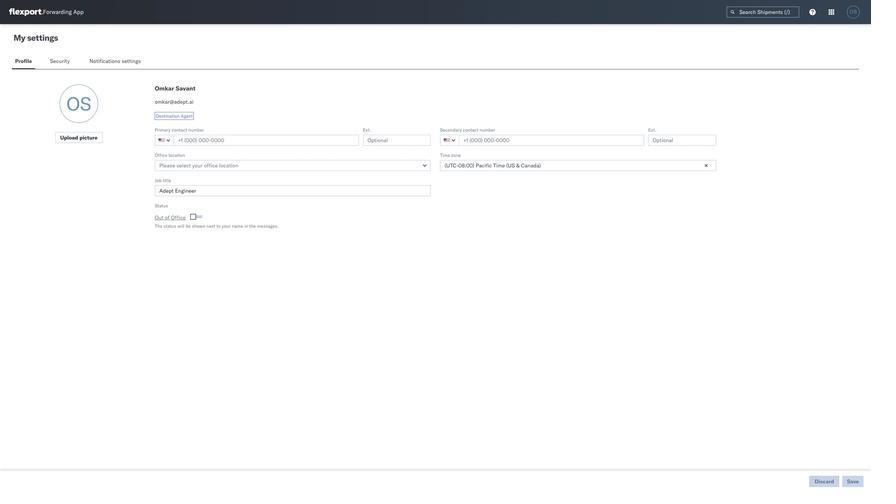 Task type: describe. For each thing, give the bounding box(es) containing it.
picture
[[80, 134, 98, 141]]

name
[[232, 223, 243, 229]]

flexport. image
[[9, 8, 43, 16]]

time zone
[[440, 152, 461, 158]]

profile button
[[12, 54, 35, 69]]

status
[[164, 223, 176, 229]]

United States text field
[[155, 135, 174, 146]]

number for primary contact number
[[188, 127, 204, 133]]

Job title text field
[[155, 185, 431, 197]]

settings for notifications settings
[[122, 58, 141, 65]]

optional telephone field for secondary contact number
[[649, 135, 717, 146]]

United States text field
[[440, 135, 460, 146]]

optional telephone field for primary contact number
[[363, 135, 431, 146]]

status
[[155, 203, 168, 209]]

(UTC-08:00) Pacific Time (US & Canada) text field
[[440, 160, 717, 171]]

ext. for primary contact number
[[363, 127, 371, 133]]

contact for secondary
[[463, 127, 479, 133]]

+1 (000) 000-0000 telephone field for secondary contact number
[[459, 135, 645, 146]]

job
[[155, 178, 162, 183]]

title
[[163, 178, 171, 183]]

savant
[[176, 85, 196, 92]]

the status will be shown next to your name in the messages.
[[155, 223, 279, 229]]

upload
[[60, 134, 78, 141]]

destination
[[156, 113, 180, 119]]

secondary
[[440, 127, 462, 133]]

primary
[[155, 127, 171, 133]]

+1 (000) 000-0000 telephone field for primary contact number
[[174, 135, 359, 146]]

security
[[50, 58, 70, 65]]

omkar
[[155, 85, 174, 92]]

time
[[440, 152, 450, 158]]

messages.
[[257, 223, 279, 229]]

upload picture button
[[55, 132, 103, 143]]

omkar savant
[[155, 85, 196, 92]]

to
[[217, 223, 221, 229]]

notifications settings
[[89, 58, 141, 65]]

my
[[14, 32, 25, 43]]

be
[[186, 223, 191, 229]]

forwarding
[[43, 8, 72, 16]]



Task type: vqa. For each thing, say whether or not it's contained in the screenshot.
the Studio at the top right
no



Task type: locate. For each thing, give the bounding box(es) containing it.
2 number from the left
[[480, 127, 496, 133]]

os
[[850, 9, 857, 15], [66, 92, 91, 115]]

1 +1 (000) 000-0000 telephone field from the left
[[174, 135, 359, 146]]

my settings
[[14, 32, 58, 43]]

office down united states text field
[[155, 152, 167, 158]]

1 ext. from the left
[[363, 127, 371, 133]]

of
[[165, 214, 170, 221]]

1 vertical spatial office
[[171, 214, 186, 221]]

settings inside button
[[122, 58, 141, 65]]

0 horizontal spatial ext.
[[363, 127, 371, 133]]

0 vertical spatial office
[[155, 152, 167, 158]]

office location
[[155, 152, 185, 158]]

notifications settings button
[[86, 54, 147, 69]]

0 horizontal spatial number
[[188, 127, 204, 133]]

0 vertical spatial os
[[850, 9, 857, 15]]

+1 (000) 000-0000 telephone field
[[174, 135, 359, 146], [459, 135, 645, 146]]

app
[[73, 8, 84, 16]]

1 horizontal spatial ext.
[[649, 127, 657, 133]]

security button
[[47, 54, 74, 69]]

0 horizontal spatial os
[[66, 92, 91, 115]]

will
[[178, 223, 185, 229]]

your
[[222, 223, 231, 229]]

contact down destination agent
[[172, 127, 187, 133]]

contact
[[172, 127, 187, 133], [463, 127, 479, 133]]

the
[[155, 223, 162, 229]]

notifications
[[89, 58, 120, 65]]

1 horizontal spatial contact
[[463, 127, 479, 133]]

1 horizontal spatial office
[[171, 214, 186, 221]]

1 horizontal spatial settings
[[122, 58, 141, 65]]

location
[[169, 152, 185, 158]]

2 optional telephone field from the left
[[649, 135, 717, 146]]

os button
[[845, 3, 862, 21]]

0 horizontal spatial contact
[[172, 127, 187, 133]]

Please select your office location text field
[[155, 160, 431, 171]]

0 horizontal spatial office
[[155, 152, 167, 158]]

office
[[155, 152, 167, 158], [171, 214, 186, 221]]

ext.
[[363, 127, 371, 133], [649, 127, 657, 133]]

zone
[[451, 152, 461, 158]]

0 horizontal spatial optional telephone field
[[363, 135, 431, 146]]

2 contact from the left
[[463, 127, 479, 133]]

settings right my
[[27, 32, 58, 43]]

0 vertical spatial settings
[[27, 32, 58, 43]]

job title
[[155, 178, 171, 183]]

ext. for secondary contact number
[[649, 127, 657, 133]]

upload picture
[[60, 134, 98, 141]]

forwarding app link
[[9, 8, 84, 16]]

+1 (000) 000-0000 telephone field up please select your office location text box
[[174, 135, 359, 146]]

0 horizontal spatial +1 (000) 000-0000 telephone field
[[174, 135, 359, 146]]

+1 (000) 000-0000 telephone field up (utc-08:00) pacific time (us & canada) text field
[[459, 135, 645, 146]]

forwarding app
[[43, 8, 84, 16]]

shown
[[192, 223, 205, 229]]

agent
[[181, 113, 193, 119]]

primary contact number
[[155, 127, 204, 133]]

omkar@adept.ai
[[155, 99, 194, 105]]

secondary contact number
[[440, 127, 496, 133]]

the
[[249, 223, 256, 229]]

1 horizontal spatial optional telephone field
[[649, 135, 717, 146]]

2 +1 (000) 000-0000 telephone field from the left
[[459, 135, 645, 146]]

1 vertical spatial os
[[66, 92, 91, 115]]

2 ext. from the left
[[649, 127, 657, 133]]

number down agent
[[188, 127, 204, 133]]

None checkbox
[[192, 216, 202, 219]]

settings for my settings
[[27, 32, 58, 43]]

out
[[155, 214, 164, 221]]

profile
[[15, 58, 32, 65]]

office up will at the left
[[171, 214, 186, 221]]

os inside button
[[850, 9, 857, 15]]

Search Shipments (/) text field
[[727, 6, 800, 18]]

number
[[188, 127, 204, 133], [480, 127, 496, 133]]

1 horizontal spatial +1 (000) 000-0000 telephone field
[[459, 135, 645, 146]]

1 contact from the left
[[172, 127, 187, 133]]

Optional telephone field
[[363, 135, 431, 146], [649, 135, 717, 146]]

number for secondary contact number
[[480, 127, 496, 133]]

in
[[244, 223, 248, 229]]

1 horizontal spatial number
[[480, 127, 496, 133]]

0 horizontal spatial settings
[[27, 32, 58, 43]]

1 optional telephone field from the left
[[363, 135, 431, 146]]

contact for primary
[[172, 127, 187, 133]]

1 number from the left
[[188, 127, 204, 133]]

next
[[207, 223, 215, 229]]

out of office
[[155, 214, 186, 221]]

contact right the secondary
[[463, 127, 479, 133]]

destination agent
[[156, 113, 193, 119]]

1 horizontal spatial os
[[850, 9, 857, 15]]

1 vertical spatial settings
[[122, 58, 141, 65]]

settings
[[27, 32, 58, 43], [122, 58, 141, 65]]

settings right the notifications
[[122, 58, 141, 65]]

number right the secondary
[[480, 127, 496, 133]]



